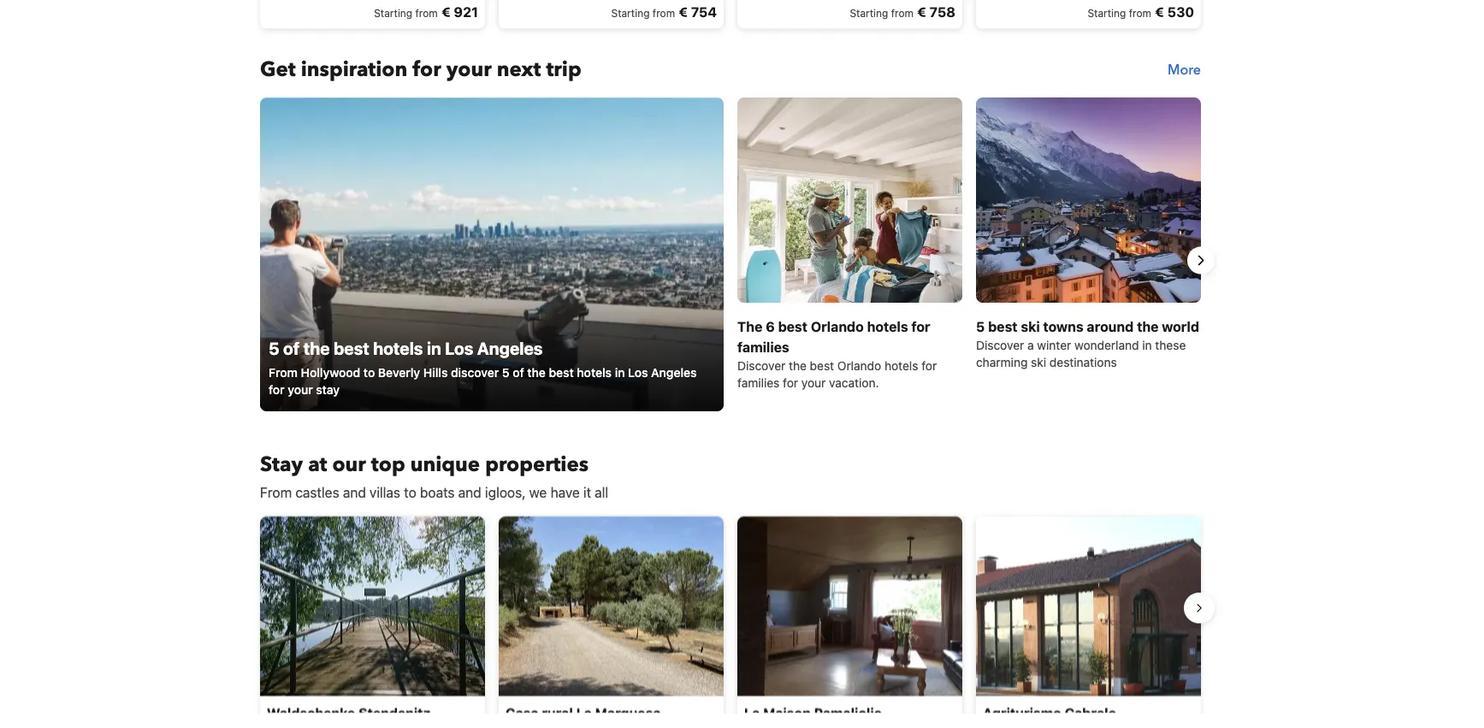 Task type: vqa. For each thing, say whether or not it's contained in the screenshot.
The Subway associated with Doubletree By Hilton New York Times Square West
no



Task type: describe. For each thing, give the bounding box(es) containing it.
discover
[[451, 365, 499, 379]]

the
[[738, 318, 763, 334]]

villas
[[370, 484, 401, 501]]

from for € 530
[[1130, 7, 1152, 19]]

to for hotels
[[364, 365, 375, 379]]

1 horizontal spatial 5
[[502, 365, 510, 379]]

discover for best
[[977, 338, 1025, 352]]

starting from € 921
[[374, 3, 478, 20]]

€ 758
[[918, 3, 956, 20]]

1 horizontal spatial los
[[628, 365, 648, 379]]

these
[[1156, 338, 1187, 352]]

2 families from the top
[[738, 376, 780, 390]]

1 horizontal spatial angeles
[[651, 365, 697, 379]]

the inside 5 best ski towns around the world discover a winter wonderland in these charming ski destinations
[[1138, 318, 1159, 334]]

the 6 best orlando hotels for families discover the best orlando hotels for families for your vacation.
[[738, 318, 937, 390]]

properties
[[485, 451, 589, 479]]

1 horizontal spatial of
[[513, 365, 524, 379]]

trip
[[546, 55, 582, 84]]

inspiration
[[301, 55, 408, 84]]

1 horizontal spatial your
[[446, 55, 492, 84]]

0 horizontal spatial in
[[427, 337, 441, 358]]

charming
[[977, 355, 1028, 369]]

from inside stay at our top unique properties from castles and villas to boats and igloos, we have it all
[[260, 484, 292, 501]]

from for € 921
[[416, 7, 438, 19]]

discover for 6
[[738, 358, 786, 373]]

0 vertical spatial of
[[283, 337, 300, 358]]

2 and from the left
[[459, 484, 482, 501]]

starting for € 530
[[1088, 7, 1127, 19]]

5 best ski towns around the world image
[[977, 97, 1202, 302]]

1 families from the top
[[738, 339, 790, 355]]

from for € 758
[[892, 7, 914, 19]]

5 best ski towns around the world discover a winter wonderland in these charming ski destinations
[[977, 318, 1200, 369]]

stay
[[316, 382, 340, 397]]

we
[[530, 484, 547, 501]]

6
[[766, 318, 775, 334]]

from for € 754
[[653, 7, 675, 19]]

winter
[[1038, 338, 1072, 352]]

stay at our top unique properties from castles and villas to boats and igloos, we have it all
[[260, 451, 609, 501]]

1 horizontal spatial in
[[615, 365, 625, 379]]

starting for € 758
[[850, 7, 889, 19]]

starting from € 758
[[850, 3, 956, 20]]

a
[[1028, 338, 1034, 352]]

1 vertical spatial ski
[[1032, 355, 1047, 369]]

€ 754
[[679, 3, 717, 20]]

0 vertical spatial ski
[[1021, 318, 1041, 334]]

for inside 5 of the best hotels in los angeles from hollywood to beverly hills discover 5 of the best hotels in los angeles for your stay
[[269, 382, 285, 397]]

have
[[551, 484, 580, 501]]

all
[[595, 484, 609, 501]]

it
[[584, 484, 591, 501]]



Task type: locate. For each thing, give the bounding box(es) containing it.
of
[[283, 337, 300, 358], [513, 365, 524, 379]]

to
[[364, 365, 375, 379], [404, 484, 417, 501]]

from inside starting from € 921
[[416, 7, 438, 19]]

5
[[977, 318, 985, 334], [269, 337, 280, 358], [502, 365, 510, 379]]

from left € 530
[[1130, 7, 1152, 19]]

0 vertical spatial to
[[364, 365, 375, 379]]

your left stay
[[288, 382, 313, 397]]

2 horizontal spatial your
[[802, 376, 826, 390]]

starting
[[374, 7, 413, 19], [612, 7, 650, 19], [850, 7, 889, 19], [1088, 7, 1127, 19]]

€ 921
[[441, 3, 478, 20]]

4 from from the left
[[1130, 7, 1152, 19]]

from inside the starting from € 758
[[892, 7, 914, 19]]

vacation.
[[829, 376, 879, 390]]

0 horizontal spatial of
[[283, 337, 300, 358]]

1 starting from the left
[[374, 7, 413, 19]]

discover
[[977, 338, 1025, 352], [738, 358, 786, 373]]

from left € 758
[[892, 7, 914, 19]]

0 vertical spatial angeles
[[477, 337, 543, 358]]

2 vertical spatial 5
[[502, 365, 510, 379]]

0 vertical spatial 5
[[977, 318, 985, 334]]

next image
[[1191, 250, 1212, 271]]

0 vertical spatial from
[[269, 365, 298, 379]]

1 vertical spatial orlando
[[838, 358, 882, 373]]

3 starting from the left
[[850, 7, 889, 19]]

5 for 5 of the best hotels in los angeles
[[269, 337, 280, 358]]

destinations
[[1050, 355, 1118, 369]]

0 vertical spatial discover
[[977, 338, 1025, 352]]

1 vertical spatial from
[[260, 484, 292, 501]]

starting left € 754
[[612, 7, 650, 19]]

beverly
[[378, 365, 420, 379]]

0 vertical spatial families
[[738, 339, 790, 355]]

0 horizontal spatial los
[[445, 337, 474, 358]]

discover down 6
[[738, 358, 786, 373]]

from
[[269, 365, 298, 379], [260, 484, 292, 501]]

your inside 5 of the best hotels in los angeles from hollywood to beverly hills discover 5 of the best hotels in los angeles for your stay
[[288, 382, 313, 397]]

0 horizontal spatial discover
[[738, 358, 786, 373]]

starting left € 758
[[850, 7, 889, 19]]

hotels
[[868, 318, 909, 334], [373, 337, 423, 358], [885, 358, 919, 373], [577, 365, 612, 379]]

1 vertical spatial of
[[513, 365, 524, 379]]

3 from from the left
[[892, 7, 914, 19]]

wonderland
[[1075, 338, 1140, 352]]

ski up a
[[1021, 318, 1041, 334]]

your left vacation.
[[802, 376, 826, 390]]

families down the at the right top of the page
[[738, 376, 780, 390]]

region
[[247, 510, 1215, 715]]

5 of the best hotels in los angeles from hollywood to beverly hills discover 5 of the best hotels in los angeles for your stay
[[269, 337, 697, 397]]

starting from € 530
[[1088, 3, 1195, 20]]

to left beverly
[[364, 365, 375, 379]]

0 vertical spatial los
[[445, 337, 474, 358]]

more link
[[1168, 56, 1202, 83]]

los
[[445, 337, 474, 358], [628, 365, 648, 379]]

2 from from the left
[[653, 7, 675, 19]]

€ 530
[[1156, 3, 1195, 20]]

unique
[[411, 451, 480, 479]]

best inside 5 best ski towns around the world discover a winter wonderland in these charming ski destinations
[[989, 318, 1018, 334]]

from inside 5 of the best hotels in los angeles from hollywood to beverly hills discover 5 of the best hotels in los angeles for your stay
[[269, 365, 298, 379]]

2 starting from the left
[[612, 7, 650, 19]]

at
[[308, 451, 327, 479]]

orlando
[[811, 318, 864, 334], [838, 358, 882, 373]]

starting from € 754
[[612, 3, 717, 20]]

towns
[[1044, 318, 1084, 334]]

1 vertical spatial angeles
[[651, 365, 697, 379]]

4 starting from the left
[[1088, 7, 1127, 19]]

best
[[779, 318, 808, 334], [989, 318, 1018, 334], [334, 337, 370, 358], [810, 358, 835, 373], [549, 365, 574, 379]]

your inside the 6 best orlando hotels for families discover the best orlando hotels for families for your vacation.
[[802, 376, 826, 390]]

1 vertical spatial 5
[[269, 337, 280, 358]]

to inside 5 of the best hotels in los angeles from hollywood to beverly hills discover 5 of the best hotels in los angeles for your stay
[[364, 365, 375, 379]]

2 horizontal spatial in
[[1143, 338, 1153, 352]]

igloos,
[[485, 484, 526, 501]]

starting for € 754
[[612, 7, 650, 19]]

0 horizontal spatial 5
[[269, 337, 280, 358]]

ski down a
[[1032, 355, 1047, 369]]

5 of the best hotels in los angeles region
[[247, 97, 1215, 424]]

1 from from the left
[[416, 7, 438, 19]]

your
[[446, 55, 492, 84], [802, 376, 826, 390], [288, 382, 313, 397]]

the inside the 6 best orlando hotels for families discover the best orlando hotels for families for your vacation.
[[789, 358, 807, 373]]

from left € 754
[[653, 7, 675, 19]]

top
[[371, 451, 405, 479]]

around
[[1087, 318, 1134, 334]]

in inside 5 best ski towns around the world discover a winter wonderland in these charming ski destinations
[[1143, 338, 1153, 352]]

from inside starting from € 530
[[1130, 7, 1152, 19]]

5 inside 5 best ski towns around the world discover a winter wonderland in these charming ski destinations
[[977, 318, 985, 334]]

starting for € 921
[[374, 7, 413, 19]]

2 horizontal spatial 5
[[977, 318, 985, 334]]

your left next
[[446, 55, 492, 84]]

5 for 5 best ski towns around the world
[[977, 318, 985, 334]]

0 horizontal spatial angeles
[[477, 337, 543, 358]]

our
[[332, 451, 366, 479]]

1 horizontal spatial to
[[404, 484, 417, 501]]

from left hollywood
[[269, 365, 298, 379]]

next
[[497, 55, 541, 84]]

1 vertical spatial discover
[[738, 358, 786, 373]]

and right boats
[[459, 484, 482, 501]]

starting inside the starting from € 758
[[850, 7, 889, 19]]

the 6 best orlando hotels for families image
[[738, 97, 963, 302]]

starting inside "starting from € 754"
[[612, 7, 650, 19]]

get inspiration for your next trip
[[260, 55, 582, 84]]

to inside stay at our top unique properties from castles and villas to boats and igloos, we have it all
[[404, 484, 417, 501]]

ski
[[1021, 318, 1041, 334], [1032, 355, 1047, 369]]

starting inside starting from € 530
[[1088, 7, 1127, 19]]

1 vertical spatial to
[[404, 484, 417, 501]]

discover up charming
[[977, 338, 1025, 352]]

stay
[[260, 451, 303, 479]]

1 horizontal spatial and
[[459, 484, 482, 501]]

and
[[343, 484, 366, 501], [459, 484, 482, 501]]

0 horizontal spatial and
[[343, 484, 366, 501]]

1 vertical spatial los
[[628, 365, 648, 379]]

starting left € 530
[[1088, 7, 1127, 19]]

from
[[416, 7, 438, 19], [653, 7, 675, 19], [892, 7, 914, 19], [1130, 7, 1152, 19]]

get
[[260, 55, 296, 84]]

discover inside the 6 best orlando hotels for families discover the best orlando hotels for families for your vacation.
[[738, 358, 786, 373]]

hollywood
[[301, 365, 361, 379]]

families
[[738, 339, 790, 355], [738, 376, 780, 390]]

0 vertical spatial orlando
[[811, 318, 864, 334]]

the
[[1138, 318, 1159, 334], [304, 337, 330, 358], [789, 358, 807, 373], [528, 365, 546, 379]]

discover inside 5 best ski towns around the world discover a winter wonderland in these charming ski destinations
[[977, 338, 1025, 352]]

1 horizontal spatial discover
[[977, 338, 1025, 352]]

to right villas
[[404, 484, 417, 501]]

for
[[413, 55, 441, 84], [912, 318, 931, 334], [922, 358, 937, 373], [783, 376, 799, 390], [269, 382, 285, 397]]

starting up get inspiration for your next trip
[[374, 7, 413, 19]]

families down 6
[[738, 339, 790, 355]]

angeles
[[477, 337, 543, 358], [651, 365, 697, 379]]

castles
[[296, 484, 339, 501]]

0 horizontal spatial to
[[364, 365, 375, 379]]

from down stay
[[260, 484, 292, 501]]

from left € 921 on the top of the page
[[416, 7, 438, 19]]

world
[[1163, 318, 1200, 334]]

to for unique
[[404, 484, 417, 501]]

boats
[[420, 484, 455, 501]]

from inside "starting from € 754"
[[653, 7, 675, 19]]

starting inside starting from € 921
[[374, 7, 413, 19]]

and down our
[[343, 484, 366, 501]]

1 and from the left
[[343, 484, 366, 501]]

more
[[1168, 60, 1202, 79]]

1 vertical spatial families
[[738, 376, 780, 390]]

hills
[[424, 365, 448, 379]]

in
[[427, 337, 441, 358], [1143, 338, 1153, 352], [615, 365, 625, 379]]

0 horizontal spatial your
[[288, 382, 313, 397]]



